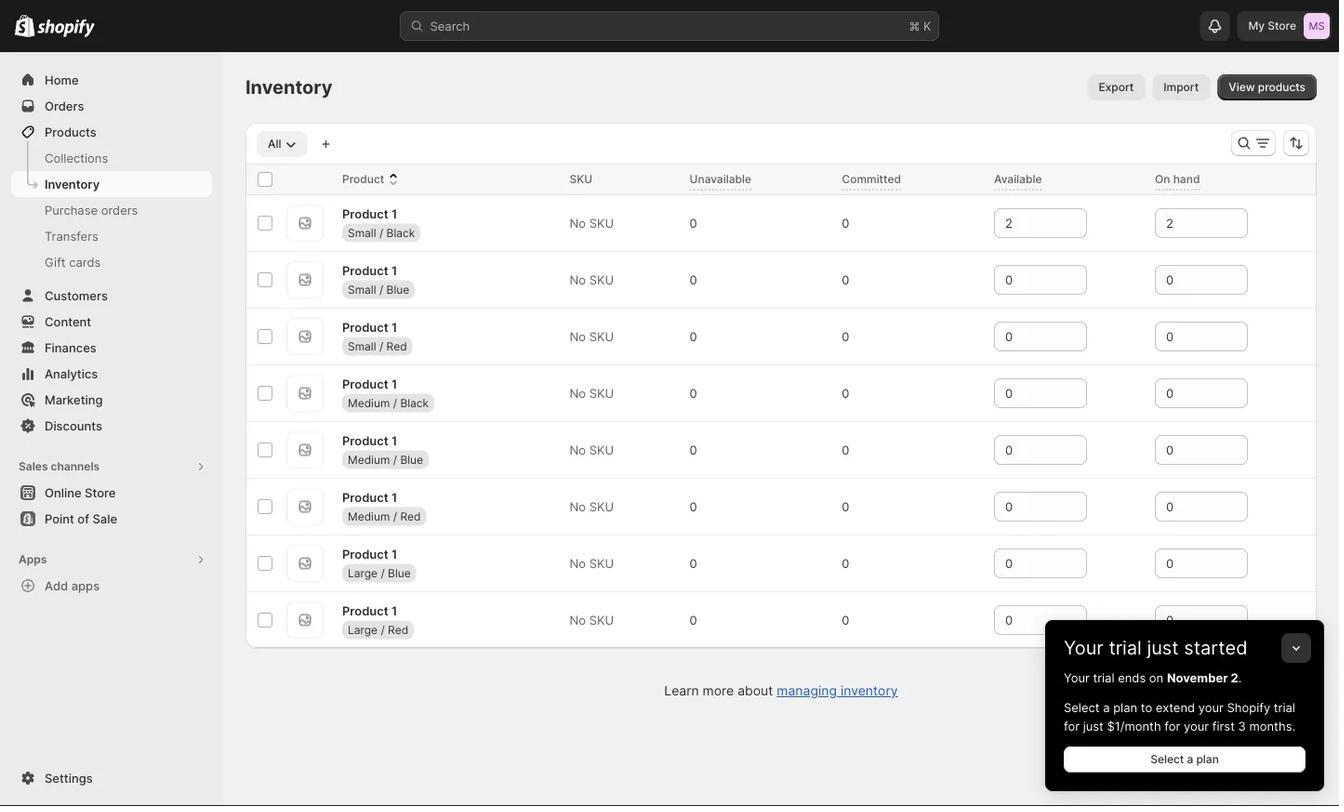 Task type: describe. For each thing, give the bounding box(es) containing it.
product 1 link for product 1 medium / black
[[342, 375, 397, 393]]

your trial just started button
[[1045, 620, 1324, 659]]

no sku for product 1 small / red
[[570, 329, 614, 344]]

orders
[[101, 203, 138, 217]]

available
[[994, 173, 1042, 186]]

discounts
[[45, 418, 102, 433]]

add apps button
[[11, 573, 212, 599]]

large / red link
[[342, 621, 414, 639]]

export button
[[1088, 74, 1145, 100]]

blue for product 1 large / blue
[[388, 566, 411, 580]]

collections link
[[11, 145, 212, 171]]

1 for product 1 small / red
[[391, 320, 397, 334]]

discounts link
[[11, 413, 212, 439]]

add apps
[[45, 578, 100, 593]]

managing
[[777, 683, 837, 699]]

small for product 1 small / red
[[348, 339, 376, 353]]

all button
[[257, 131, 307, 157]]

all
[[268, 137, 281, 151]]

unavailable
[[690, 173, 751, 186]]

product for product 1 medium / red
[[342, 490, 388, 504]]

apps
[[71, 578, 100, 593]]

no for product 1 small / blue
[[570, 272, 586, 287]]

store for my store
[[1268, 19, 1296, 33]]

small for product 1 small / blue
[[348, 282, 376, 296]]

medium for product 1 medium / black
[[348, 396, 390, 409]]

red for product 1 medium / red
[[400, 509, 421, 523]]

committed button
[[842, 170, 920, 189]]

no for product 1 large / blue
[[570, 556, 586, 571]]

no sku for product 1 medium / red
[[570, 499, 614, 514]]

ends
[[1118, 671, 1146, 685]]

select a plan
[[1151, 753, 1219, 766]]

my store
[[1248, 19, 1296, 33]]

analytics
[[45, 366, 98, 381]]

months.
[[1249, 719, 1296, 733]]

k
[[923, 19, 931, 33]]

sku for product 1 medium / red
[[589, 499, 614, 514]]

product 1 small / red
[[342, 320, 407, 353]]

search
[[430, 19, 470, 33]]

product 1 link for product 1 small / red
[[342, 318, 397, 336]]

hand
[[1173, 173, 1200, 186]]

add
[[45, 578, 68, 593]]

product for product 1 large / blue
[[342, 547, 388, 561]]

1 for product 1 small / black
[[391, 206, 397, 221]]

product for product 1 small / red
[[342, 320, 388, 334]]

/ for product 1 large / blue
[[381, 566, 385, 580]]

gift cards link
[[11, 249, 212, 275]]

shopify image
[[15, 15, 35, 37]]

more
[[703, 683, 734, 699]]

no for product 1 small / red
[[570, 329, 586, 344]]

product 1 link for product 1 small / blue
[[342, 261, 397, 280]]

apps button
[[11, 547, 212, 573]]

⌘ k
[[909, 19, 931, 33]]

products
[[45, 125, 97, 139]]

1 for product 1 large / red
[[391, 603, 397, 618]]

purchase orders link
[[11, 197, 212, 223]]

inventory
[[841, 683, 898, 699]]

2
[[1231, 671, 1238, 685]]

1 for product 1 medium / red
[[391, 490, 397, 504]]

product for product 1 small / blue
[[342, 263, 388, 277]]

sku for product 1 small / black
[[589, 216, 614, 230]]

on
[[1155, 173, 1170, 186]]

orders
[[45, 99, 84, 113]]

plan for select a plan
[[1196, 753, 1219, 766]]

sales channels
[[19, 460, 100, 473]]

started
[[1184, 637, 1248, 659]]

no sku for product 1 medium / blue
[[570, 443, 614, 457]]

product 1 small / blue
[[342, 263, 409, 296]]

learn more about managing inventory
[[664, 683, 898, 699]]

/ for product 1 large / red
[[381, 623, 385, 636]]

a for select a plan to extend your shopify trial for just $1/month for your first 3 months.
[[1103, 700, 1110, 715]]

finances
[[45, 340, 97, 355]]

about
[[738, 683, 773, 699]]

product 1 large / blue
[[342, 547, 411, 580]]

no sku for product 1 medium / black
[[570, 386, 614, 400]]

managing inventory link
[[777, 683, 898, 699]]

.
[[1238, 671, 1242, 685]]

product 1 medium / blue
[[342, 433, 423, 466]]

trial inside select a plan to extend your shopify trial for just $1/month for your first 3 months.
[[1274, 700, 1295, 715]]

home
[[45, 73, 79, 87]]

export
[[1099, 80, 1134, 94]]

large for product 1 large / blue
[[348, 566, 378, 580]]

inventory inside 'link'
[[45, 177, 100, 191]]

gift cards
[[45, 255, 101, 269]]

view products link
[[1218, 74, 1317, 100]]

product for product 1 medium / blue
[[342, 433, 388, 448]]

small / black link
[[342, 223, 421, 242]]

cards
[[69, 255, 101, 269]]

select for select a plan
[[1151, 753, 1184, 766]]

product 1 link for product 1 medium / red
[[342, 488, 397, 507]]

trial for ends
[[1093, 671, 1115, 685]]

first
[[1212, 719, 1235, 733]]

medium / blue link
[[342, 450, 429, 469]]

sales channels button
[[11, 454, 212, 480]]

point of sale
[[45, 511, 117, 526]]

products
[[1258, 80, 1306, 94]]

my store image
[[1304, 13, 1330, 39]]

select a plan to extend your shopify trial for just $1/month for your first 3 months.
[[1064, 700, 1296, 733]]

on hand button
[[1155, 170, 1219, 189]]

channels
[[51, 460, 100, 473]]

/ for product 1 medium / red
[[393, 509, 397, 523]]

small / blue link
[[342, 280, 415, 299]]

apps
[[19, 553, 47, 566]]

import
[[1164, 80, 1199, 94]]

trial for just
[[1109, 637, 1142, 659]]

blue for product 1 small / blue
[[386, 282, 409, 296]]

sku inside button
[[570, 173, 592, 186]]

transfers link
[[11, 223, 212, 249]]

product 1 large / red
[[342, 603, 408, 636]]

sku for product 1 large / blue
[[589, 556, 614, 571]]

your for your trial just started
[[1064, 637, 1104, 659]]

1 for product 1 small / blue
[[391, 263, 397, 277]]

red for product 1 small / red
[[386, 339, 407, 353]]

sku for product 1 medium / blue
[[589, 443, 614, 457]]

/ for product 1 medium / black
[[393, 396, 397, 409]]

customers link
[[11, 283, 212, 309]]

sku for product 1 medium / black
[[589, 386, 614, 400]]



Task type: vqa. For each thing, say whether or not it's contained in the screenshot.
$1/Month
yes



Task type: locate. For each thing, give the bounding box(es) containing it.
1 product 1 link from the top
[[342, 204, 397, 223]]

product 1 link for product 1 large / blue
[[342, 545, 397, 563]]

1 for product 1 medium / blue
[[391, 433, 397, 448]]

select inside select a plan to extend your shopify trial for just $1/month for your first 3 months.
[[1064, 700, 1100, 715]]

purchase orders
[[45, 203, 138, 217]]

small inside 'product 1 small / black'
[[348, 226, 376, 239]]

black for product 1 medium / black
[[400, 396, 429, 409]]

small
[[348, 226, 376, 239], [348, 282, 376, 296], [348, 339, 376, 353]]

1 horizontal spatial inventory
[[246, 76, 333, 99]]

1 inside product 1 medium / blue
[[391, 433, 397, 448]]

product inside 'product 1 small / black'
[[342, 206, 388, 221]]

no sku for product 1 small / blue
[[570, 272, 614, 287]]

0 vertical spatial blue
[[386, 282, 409, 296]]

your for your trial ends on november 2 .
[[1064, 671, 1090, 685]]

for down extend
[[1165, 719, 1180, 733]]

medium for product 1 medium / red
[[348, 509, 390, 523]]

/ for product 1 small / black
[[379, 226, 383, 239]]

extend
[[1156, 700, 1195, 715]]

november
[[1167, 671, 1228, 685]]

sale
[[92, 511, 117, 526]]

1 up medium / red link
[[391, 490, 397, 504]]

/ up product 1 small / red
[[379, 282, 383, 296]]

blue inside product 1 large / blue
[[388, 566, 411, 580]]

just inside your trial just started dropdown button
[[1147, 637, 1179, 659]]

product 1 link for product 1 large / red
[[342, 601, 397, 620]]

settings
[[45, 771, 93, 785]]

/ inside 'product 1 small / black'
[[379, 226, 383, 239]]

1 vertical spatial select
[[1151, 753, 1184, 766]]

gift
[[45, 255, 66, 269]]

just up on at right bottom
[[1147, 637, 1179, 659]]

for
[[1064, 719, 1080, 733], [1165, 719, 1180, 733]]

product 1 link up medium / blue link at the bottom left of the page
[[342, 431, 397, 450]]

medium / red link
[[342, 507, 426, 526]]

small up product 1 small / red
[[348, 282, 376, 296]]

6 no sku from the top
[[570, 499, 614, 514]]

1 vertical spatial just
[[1083, 719, 1104, 733]]

marketing
[[45, 392, 103, 407]]

medium inside product 1 medium / black
[[348, 396, 390, 409]]

trial left ends
[[1093, 671, 1115, 685]]

2 no from the top
[[570, 272, 586, 287]]

my
[[1248, 19, 1265, 33]]

1 vertical spatial medium
[[348, 453, 390, 466]]

content link
[[11, 309, 212, 335]]

product up small / black link
[[342, 206, 388, 221]]

0 vertical spatial just
[[1147, 637, 1179, 659]]

6 1 from the top
[[391, 490, 397, 504]]

for left $1/month
[[1064, 719, 1080, 733]]

large up product 1 large / red
[[348, 566, 378, 580]]

6 product 1 link from the top
[[342, 488, 397, 507]]

7 no sku from the top
[[570, 556, 614, 571]]

your trial just started element
[[1045, 669, 1324, 791]]

3
[[1238, 719, 1246, 733]]

your
[[1199, 700, 1224, 715], [1184, 719, 1209, 733]]

1 no from the top
[[570, 216, 586, 230]]

red down large / blue link
[[388, 623, 408, 636]]

online store
[[45, 485, 116, 500]]

learn
[[664, 683, 699, 699]]

no for product 1 medium / black
[[570, 386, 586, 400]]

product up "large / red" link
[[342, 603, 388, 618]]

shopify
[[1227, 700, 1271, 715]]

trial up ends
[[1109, 637, 1142, 659]]

0 horizontal spatial for
[[1064, 719, 1080, 733]]

4 1 from the top
[[391, 376, 397, 391]]

product for product 1 large / red
[[342, 603, 388, 618]]

product 1 medium / red
[[342, 490, 421, 523]]

3 medium from the top
[[348, 509, 390, 523]]

of
[[77, 511, 89, 526]]

your trial ends on november 2 .
[[1064, 671, 1242, 685]]

/ for product 1 small / blue
[[379, 282, 383, 296]]

sku button
[[570, 170, 611, 189]]

finances link
[[11, 335, 212, 361]]

1 vertical spatial small
[[348, 282, 376, 296]]

black for product 1 small / black
[[386, 226, 415, 239]]

6 product from the top
[[342, 433, 388, 448]]

0 vertical spatial store
[[1268, 19, 1296, 33]]

1 inside product 1 small / blue
[[391, 263, 397, 277]]

your inside "element"
[[1064, 671, 1090, 685]]

product inside product 1 large / blue
[[342, 547, 388, 561]]

sku for product 1 small / blue
[[589, 272, 614, 287]]

1 up small / blue link
[[391, 263, 397, 277]]

product up large / blue link
[[342, 547, 388, 561]]

select left to
[[1064, 700, 1100, 715]]

4 product 1 link from the top
[[342, 375, 397, 393]]

0 vertical spatial medium
[[348, 396, 390, 409]]

store inside button
[[85, 485, 116, 500]]

small up product 1 medium / black
[[348, 339, 376, 353]]

a down select a plan to extend your shopify trial for just $1/month for your first 3 months.
[[1187, 753, 1193, 766]]

1 horizontal spatial plan
[[1196, 753, 1219, 766]]

red inside product 1 small / red
[[386, 339, 407, 353]]

plan up $1/month
[[1113, 700, 1137, 715]]

1 inside product 1 large / blue
[[391, 547, 397, 561]]

product 1 link for product 1 medium / blue
[[342, 431, 397, 450]]

large inside product 1 large / red
[[348, 623, 378, 636]]

5 product from the top
[[342, 376, 388, 391]]

/ inside product 1 medium / red
[[393, 509, 397, 523]]

2 vertical spatial trial
[[1274, 700, 1295, 715]]

store for online store
[[85, 485, 116, 500]]

1 small from the top
[[348, 226, 376, 239]]

trial
[[1109, 637, 1142, 659], [1093, 671, 1115, 685], [1274, 700, 1295, 715]]

black inside 'product 1 small / black'
[[386, 226, 415, 239]]

small inside product 1 small / blue
[[348, 282, 376, 296]]

1 vertical spatial red
[[400, 509, 421, 523]]

1 vertical spatial inventory
[[45, 177, 100, 191]]

a for select a plan
[[1187, 753, 1193, 766]]

blue up product 1 large / red
[[388, 566, 411, 580]]

3 no from the top
[[570, 329, 586, 344]]

0 vertical spatial large
[[348, 566, 378, 580]]

online store button
[[0, 480, 223, 506]]

1 horizontal spatial a
[[1187, 753, 1193, 766]]

plan for select a plan to extend your shopify trial for just $1/month for your first 3 months.
[[1113, 700, 1137, 715]]

your
[[1064, 637, 1104, 659], [1064, 671, 1090, 685]]

purchase
[[45, 203, 98, 217]]

1 up medium / black link
[[391, 376, 397, 391]]

sku for product 1 small / red
[[589, 329, 614, 344]]

product 1 link up medium / red link
[[342, 488, 397, 507]]

/ inside product 1 medium / black
[[393, 396, 397, 409]]

1 product from the top
[[342, 173, 384, 186]]

inventory
[[246, 76, 333, 99], [45, 177, 100, 191]]

4 product from the top
[[342, 320, 388, 334]]

product 1 link up large / blue link
[[342, 545, 397, 563]]

$1/month
[[1107, 719, 1161, 733]]

1 vertical spatial your
[[1184, 719, 1209, 733]]

4 no sku from the top
[[570, 386, 614, 400]]

product 1 link up medium / black link
[[342, 375, 397, 393]]

view
[[1229, 80, 1255, 94]]

2 large from the top
[[348, 623, 378, 636]]

analytics link
[[11, 361, 212, 387]]

1 up medium / blue link at the bottom left of the page
[[391, 433, 397, 448]]

blue inside product 1 medium / blue
[[400, 453, 423, 466]]

plan down first
[[1196, 753, 1219, 766]]

/ inside product 1 large / blue
[[381, 566, 385, 580]]

9 product from the top
[[342, 603, 388, 618]]

/ up product 1 small / blue
[[379, 226, 383, 239]]

just left $1/month
[[1083, 719, 1104, 733]]

your left first
[[1184, 719, 1209, 733]]

product inside button
[[342, 173, 384, 186]]

product for product 1 small / black
[[342, 206, 388, 221]]

2 vertical spatial small
[[348, 339, 376, 353]]

1 up small / black link
[[391, 206, 397, 221]]

product inside product 1 large / red
[[342, 603, 388, 618]]

8 no sku from the top
[[570, 613, 614, 627]]

2 your from the top
[[1064, 671, 1090, 685]]

red
[[386, 339, 407, 353], [400, 509, 421, 523], [388, 623, 408, 636]]

1 no sku from the top
[[570, 216, 614, 230]]

5 1 from the top
[[391, 433, 397, 448]]

3 1 from the top
[[391, 320, 397, 334]]

collections
[[45, 151, 108, 165]]

blue up product 1 small / red
[[386, 282, 409, 296]]

select for select a plan to extend your shopify trial for just $1/month for your first 3 months.
[[1064, 700, 1100, 715]]

/ inside product 1 small / red
[[379, 339, 383, 353]]

product inside product 1 small / blue
[[342, 263, 388, 277]]

your up first
[[1199, 700, 1224, 715]]

products link
[[11, 119, 212, 145]]

plan
[[1113, 700, 1137, 715], [1196, 753, 1219, 766]]

product inside product 1 medium / blue
[[342, 433, 388, 448]]

2 no sku from the top
[[570, 272, 614, 287]]

0 vertical spatial your
[[1064, 637, 1104, 659]]

1 inside product 1 medium / red
[[391, 490, 397, 504]]

0 horizontal spatial select
[[1064, 700, 1100, 715]]

your inside dropdown button
[[1064, 637, 1104, 659]]

1 horizontal spatial just
[[1147, 637, 1179, 659]]

your up your trial ends on november 2 .
[[1064, 637, 1104, 659]]

no sku for product 1 large / blue
[[570, 556, 614, 571]]

None number field
[[994, 208, 1059, 238], [1155, 208, 1220, 238], [994, 265, 1059, 295], [1155, 265, 1220, 295], [994, 322, 1059, 352], [1155, 322, 1220, 352], [994, 379, 1059, 408], [1155, 379, 1220, 408], [994, 435, 1059, 465], [1155, 435, 1220, 465], [994, 492, 1059, 522], [1155, 492, 1220, 522], [994, 549, 1059, 578], [1155, 549, 1220, 578], [994, 605, 1059, 635], [1155, 605, 1220, 635], [994, 208, 1059, 238], [1155, 208, 1220, 238], [994, 265, 1059, 295], [1155, 265, 1220, 295], [994, 322, 1059, 352], [1155, 322, 1220, 352], [994, 379, 1059, 408], [1155, 379, 1220, 408], [994, 435, 1059, 465], [1155, 435, 1220, 465], [994, 492, 1059, 522], [1155, 492, 1220, 522], [994, 549, 1059, 578], [1155, 549, 1220, 578], [994, 605, 1059, 635], [1155, 605, 1220, 635]]

store right my
[[1268, 19, 1296, 33]]

0 vertical spatial trial
[[1109, 637, 1142, 659]]

1 vertical spatial large
[[348, 623, 378, 636]]

large inside product 1 large / blue
[[348, 566, 378, 580]]

no for product 1 medium / blue
[[570, 443, 586, 457]]

3 no sku from the top
[[570, 329, 614, 344]]

red inside product 1 large / red
[[388, 623, 408, 636]]

0 vertical spatial black
[[386, 226, 415, 239]]

3 product from the top
[[342, 263, 388, 277]]

1 vertical spatial trial
[[1093, 671, 1115, 685]]

transfers
[[45, 229, 98, 243]]

2 product from the top
[[342, 206, 388, 221]]

product 1 link up "large / red" link
[[342, 601, 397, 620]]

1 1 from the top
[[391, 206, 397, 221]]

1 vertical spatial black
[[400, 396, 429, 409]]

3 product 1 link from the top
[[342, 318, 397, 336]]

medium inside product 1 medium / blue
[[348, 453, 390, 466]]

0 vertical spatial your
[[1199, 700, 1224, 715]]

sku for product 1 large / red
[[589, 613, 614, 627]]

small inside product 1 small / red
[[348, 339, 376, 353]]

product button
[[342, 170, 403, 189]]

1 up large / blue link
[[391, 547, 397, 561]]

0 horizontal spatial a
[[1103, 700, 1110, 715]]

medium up product 1 large / blue
[[348, 509, 390, 523]]

product up small / red link
[[342, 320, 388, 334]]

0 vertical spatial select
[[1064, 700, 1100, 715]]

2 vertical spatial medium
[[348, 509, 390, 523]]

inventory link
[[11, 171, 212, 197]]

select
[[1064, 700, 1100, 715], [1151, 753, 1184, 766]]

point of sale link
[[11, 506, 212, 532]]

1 vertical spatial plan
[[1196, 753, 1219, 766]]

0 vertical spatial red
[[386, 339, 407, 353]]

2 vertical spatial red
[[388, 623, 408, 636]]

a inside select a plan to extend your shopify trial for just $1/month for your first 3 months.
[[1103, 700, 1110, 715]]

store
[[1268, 19, 1296, 33], [85, 485, 116, 500]]

online
[[45, 485, 81, 500]]

/ for product 1 medium / blue
[[393, 453, 397, 466]]

0 horizontal spatial inventory
[[45, 177, 100, 191]]

1 up "large / red" link
[[391, 603, 397, 618]]

product 1 link for product 1 small / black
[[342, 204, 397, 223]]

1 up small / red link
[[391, 320, 397, 334]]

7 no from the top
[[570, 556, 586, 571]]

0 vertical spatial a
[[1103, 700, 1110, 715]]

customers
[[45, 288, 108, 303]]

no sku for product 1 large / red
[[570, 613, 614, 627]]

to
[[1141, 700, 1152, 715]]

trial up months.
[[1274, 700, 1295, 715]]

inventory up purchase
[[45, 177, 100, 191]]

medium
[[348, 396, 390, 409], [348, 453, 390, 466], [348, 509, 390, 523]]

2 medium from the top
[[348, 453, 390, 466]]

6 no from the top
[[570, 499, 586, 514]]

red inside product 1 medium / red
[[400, 509, 421, 523]]

product 1 small / black
[[342, 206, 415, 239]]

1 for product 1 large / blue
[[391, 547, 397, 561]]

/ up product 1 medium / blue
[[393, 396, 397, 409]]

1 inside product 1 small / red
[[391, 320, 397, 334]]

no sku for product 1 small / black
[[570, 216, 614, 230]]

blue up product 1 medium / red
[[400, 453, 423, 466]]

7 product from the top
[[342, 490, 388, 504]]

1 large from the top
[[348, 566, 378, 580]]

/
[[379, 226, 383, 239], [379, 282, 383, 296], [379, 339, 383, 353], [393, 396, 397, 409], [393, 453, 397, 466], [393, 509, 397, 523], [381, 566, 385, 580], [381, 623, 385, 636]]

product 1 link
[[342, 204, 397, 223], [342, 261, 397, 280], [342, 318, 397, 336], [342, 375, 397, 393], [342, 431, 397, 450], [342, 488, 397, 507], [342, 545, 397, 563], [342, 601, 397, 620]]

/ inside product 1 large / red
[[381, 623, 385, 636]]

product 1 link up small / blue link
[[342, 261, 397, 280]]

trial inside dropdown button
[[1109, 637, 1142, 659]]

medium up product 1 medium / red
[[348, 453, 390, 466]]

/ up product 1 medium / red
[[393, 453, 397, 466]]

product up medium / black link
[[342, 376, 388, 391]]

red up product 1 medium / black
[[386, 339, 407, 353]]

large / blue link
[[342, 564, 416, 582]]

medium up product 1 medium / blue
[[348, 396, 390, 409]]

plan inside select a plan to extend your shopify trial for just $1/month for your first 3 months.
[[1113, 700, 1137, 715]]

settings link
[[11, 765, 212, 791]]

1 inside product 1 medium / black
[[391, 376, 397, 391]]

0 vertical spatial plan
[[1113, 700, 1137, 715]]

inventory up all dropdown button
[[246, 76, 333, 99]]

red up product 1 large / blue
[[400, 509, 421, 523]]

black
[[386, 226, 415, 239], [400, 396, 429, 409]]

1 inside 'product 1 small / black'
[[391, 206, 397, 221]]

product for product
[[342, 173, 384, 186]]

on
[[1149, 671, 1164, 685]]

no sku
[[570, 216, 614, 230], [570, 272, 614, 287], [570, 329, 614, 344], [570, 386, 614, 400], [570, 443, 614, 457], [570, 499, 614, 514], [570, 556, 614, 571], [570, 613, 614, 627]]

large down large / blue link
[[348, 623, 378, 636]]

product up medium / blue link at the bottom left of the page
[[342, 433, 388, 448]]

small / red link
[[342, 337, 413, 355]]

content
[[45, 314, 91, 329]]

your left ends
[[1064, 671, 1090, 685]]

medium / black link
[[342, 394, 434, 412]]

/ up product 1 large / blue
[[393, 509, 397, 523]]

1 vertical spatial a
[[1187, 753, 1193, 766]]

1 medium from the top
[[348, 396, 390, 409]]

sales
[[19, 460, 48, 473]]

0 button
[[682, 210, 723, 236], [835, 210, 876, 236], [682, 267, 723, 293], [835, 267, 876, 293], [682, 324, 723, 350], [835, 324, 876, 350], [682, 380, 723, 406], [835, 380, 876, 406], [682, 437, 723, 463], [835, 437, 876, 463], [682, 494, 723, 520], [835, 494, 876, 520], [682, 551, 723, 577], [835, 551, 876, 577], [682, 607, 723, 633], [835, 607, 876, 633]]

blue
[[386, 282, 409, 296], [400, 453, 423, 466], [388, 566, 411, 580]]

0 vertical spatial small
[[348, 226, 376, 239]]

/ inside product 1 medium / blue
[[393, 453, 397, 466]]

large for product 1 large / red
[[348, 623, 378, 636]]

1 for product 1 medium / black
[[391, 376, 397, 391]]

small up product 1 small / blue
[[348, 226, 376, 239]]

5 product 1 link from the top
[[342, 431, 397, 450]]

black inside product 1 medium / black
[[400, 396, 429, 409]]

8 no from the top
[[570, 613, 586, 627]]

0 horizontal spatial plan
[[1113, 700, 1137, 715]]

no for product 1 small / black
[[570, 216, 586, 230]]

8 1 from the top
[[391, 603, 397, 618]]

product up medium / red link
[[342, 490, 388, 504]]

2 small from the top
[[348, 282, 376, 296]]

1 for from the left
[[1064, 719, 1080, 733]]

black up product 1 small / blue
[[386, 226, 415, 239]]

5 no from the top
[[570, 443, 586, 457]]

store up sale
[[85, 485, 116, 500]]

product 1 link up small / red link
[[342, 318, 397, 336]]

1 your from the top
[[1064, 637, 1104, 659]]

1 vertical spatial blue
[[400, 453, 423, 466]]

2 vertical spatial blue
[[388, 566, 411, 580]]

medium for product 1 medium / blue
[[348, 453, 390, 466]]

1 inside product 1 large / red
[[391, 603, 397, 618]]

2 product 1 link from the top
[[342, 261, 397, 280]]

shopify image
[[37, 19, 95, 38]]

8 product from the top
[[342, 547, 388, 561]]

red for product 1 large / red
[[388, 623, 408, 636]]

point
[[45, 511, 74, 526]]

0 horizontal spatial just
[[1083, 719, 1104, 733]]

1 vertical spatial store
[[85, 485, 116, 500]]

1 horizontal spatial for
[[1165, 719, 1180, 733]]

product inside product 1 small / red
[[342, 320, 388, 334]]

2 1 from the top
[[391, 263, 397, 277]]

orders link
[[11, 93, 212, 119]]

a
[[1103, 700, 1110, 715], [1187, 753, 1193, 766]]

/ down large / blue link
[[381, 623, 385, 636]]

⌘
[[909, 19, 920, 33]]

1 horizontal spatial store
[[1268, 19, 1296, 33]]

4 no from the top
[[570, 386, 586, 400]]

0 horizontal spatial store
[[85, 485, 116, 500]]

medium inside product 1 medium / red
[[348, 509, 390, 523]]

black up product 1 medium / blue
[[400, 396, 429, 409]]

7 product 1 link from the top
[[342, 545, 397, 563]]

/ up product 1 large / red
[[381, 566, 385, 580]]

8 product 1 link from the top
[[342, 601, 397, 620]]

home link
[[11, 67, 212, 93]]

/ inside product 1 small / blue
[[379, 282, 383, 296]]

product 1 link up small / black link
[[342, 204, 397, 223]]

2 for from the left
[[1165, 719, 1180, 733]]

0 vertical spatial inventory
[[246, 76, 333, 99]]

no for product 1 large / red
[[570, 613, 586, 627]]

5 no sku from the top
[[570, 443, 614, 457]]

no for product 1 medium / red
[[570, 499, 586, 514]]

/ up product 1 medium / black
[[379, 339, 383, 353]]

select a plan link
[[1064, 747, 1306, 773]]

1 horizontal spatial select
[[1151, 753, 1184, 766]]

small for product 1 small / black
[[348, 226, 376, 239]]

3 small from the top
[[348, 339, 376, 353]]

7 1 from the top
[[391, 547, 397, 561]]

product up small / blue link
[[342, 263, 388, 277]]

unavailable button
[[690, 170, 770, 189]]

/ for product 1 small / red
[[379, 339, 383, 353]]

your trial just started
[[1064, 637, 1248, 659]]

1 vertical spatial your
[[1064, 671, 1090, 685]]

committed
[[842, 173, 901, 186]]

just inside select a plan to extend your shopify trial for just $1/month for your first 3 months.
[[1083, 719, 1104, 733]]

blue inside product 1 small / blue
[[386, 282, 409, 296]]

product inside product 1 medium / red
[[342, 490, 388, 504]]

select down select a plan to extend your shopify trial for just $1/month for your first 3 months.
[[1151, 753, 1184, 766]]

product up 'product 1 small / black'
[[342, 173, 384, 186]]

1
[[391, 206, 397, 221], [391, 263, 397, 277], [391, 320, 397, 334], [391, 376, 397, 391], [391, 433, 397, 448], [391, 490, 397, 504], [391, 547, 397, 561], [391, 603, 397, 618]]

product for product 1 medium / black
[[342, 376, 388, 391]]

a up $1/month
[[1103, 700, 1110, 715]]

blue for product 1 medium / blue
[[400, 453, 423, 466]]

product inside product 1 medium / black
[[342, 376, 388, 391]]



